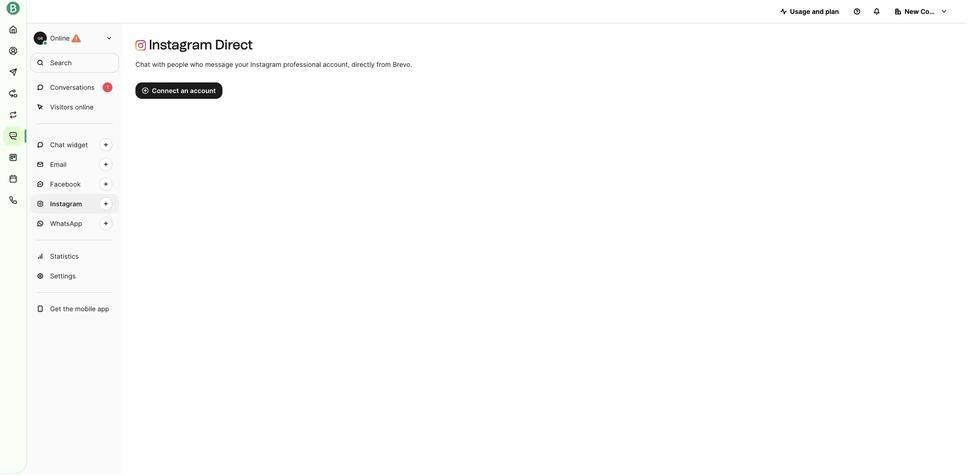 Task type: locate. For each thing, give the bounding box(es) containing it.
gr
[[38, 36, 43, 40]]

new company button
[[889, 3, 954, 20]]

connect an account link
[[135, 83, 222, 99]]

instagram for instagram direct
[[149, 37, 212, 53]]

direct
[[215, 37, 253, 53]]

chat left with on the top left
[[135, 60, 150, 69]]

visitors
[[50, 103, 73, 111]]

facebook
[[50, 180, 81, 188]]

1 vertical spatial instagram
[[250, 60, 281, 69]]

facebook link
[[30, 175, 119, 194]]

brevo.
[[393, 60, 412, 69]]

0 vertical spatial instagram
[[149, 37, 212, 53]]

whatsapp link
[[30, 214, 119, 234]]

usage and plan
[[790, 7, 839, 16]]

instagram up "whatsapp"
[[50, 200, 82, 208]]

0 vertical spatial chat
[[135, 60, 150, 69]]

online
[[75, 103, 94, 111]]

chat with people who message your instagram professional account, directly from brevo.
[[135, 60, 412, 69]]

instagram link
[[30, 194, 119, 214]]

instagram image
[[135, 40, 146, 51]]

email link
[[30, 155, 119, 175]]

get the mobile app link
[[30, 299, 119, 319]]

settings link
[[30, 266, 119, 286]]

instagram right your
[[250, 60, 281, 69]]

1 horizontal spatial chat
[[135, 60, 150, 69]]

chat
[[135, 60, 150, 69], [50, 141, 65, 149]]

instagram up people
[[149, 37, 212, 53]]

usage and plan button
[[774, 3, 846, 20]]

instagram
[[149, 37, 212, 53], [250, 60, 281, 69], [50, 200, 82, 208]]

statistics link
[[30, 247, 119, 266]]

visitors online link
[[30, 97, 119, 117]]

0 horizontal spatial chat
[[50, 141, 65, 149]]

2 vertical spatial instagram
[[50, 200, 82, 208]]

search link
[[30, 53, 119, 73]]

settings
[[50, 272, 76, 280]]

chat widget
[[50, 141, 88, 149]]

account,
[[323, 60, 350, 69]]

email
[[50, 161, 67, 169]]

new company
[[905, 7, 951, 16]]

1 horizontal spatial instagram
[[149, 37, 212, 53]]

with
[[152, 60, 165, 69]]

the
[[63, 305, 73, 313]]

1 vertical spatial chat
[[50, 141, 65, 149]]

chat up email
[[50, 141, 65, 149]]

0 horizontal spatial instagram
[[50, 200, 82, 208]]

conversations
[[50, 83, 95, 92]]

instagram direct
[[149, 37, 253, 53]]

statistics
[[50, 253, 79, 261]]



Task type: vqa. For each thing, say whether or not it's contained in the screenshot.
"websites"
no



Task type: describe. For each thing, give the bounding box(es) containing it.
message
[[205, 60, 233, 69]]

chat for chat widget
[[50, 141, 65, 149]]

get
[[50, 305, 61, 313]]

an
[[181, 87, 188, 95]]

from
[[377, 60, 391, 69]]

professional
[[283, 60, 321, 69]]

whatsapp
[[50, 220, 82, 228]]

instagram for instagram
[[50, 200, 82, 208]]

new
[[905, 7, 919, 16]]

and
[[812, 7, 824, 16]]

2 horizontal spatial instagram
[[250, 60, 281, 69]]

1
[[106, 84, 109, 90]]

plan
[[826, 7, 839, 16]]

company
[[921, 7, 951, 16]]

account
[[190, 87, 216, 95]]

connect an account
[[152, 87, 216, 95]]

people
[[167, 60, 188, 69]]

widget
[[67, 141, 88, 149]]

who
[[190, 60, 203, 69]]

online
[[50, 34, 70, 42]]

mobile
[[75, 305, 96, 313]]

connect
[[152, 87, 179, 95]]

chat for chat with people who message your instagram professional account, directly from brevo.
[[135, 60, 150, 69]]

usage
[[790, 7, 810, 16]]

your
[[235, 60, 249, 69]]

app
[[98, 305, 109, 313]]

get the mobile app
[[50, 305, 109, 313]]

chat widget link
[[30, 135, 119, 155]]

search
[[50, 59, 72, 67]]

directly
[[352, 60, 375, 69]]

visitors online
[[50, 103, 94, 111]]



